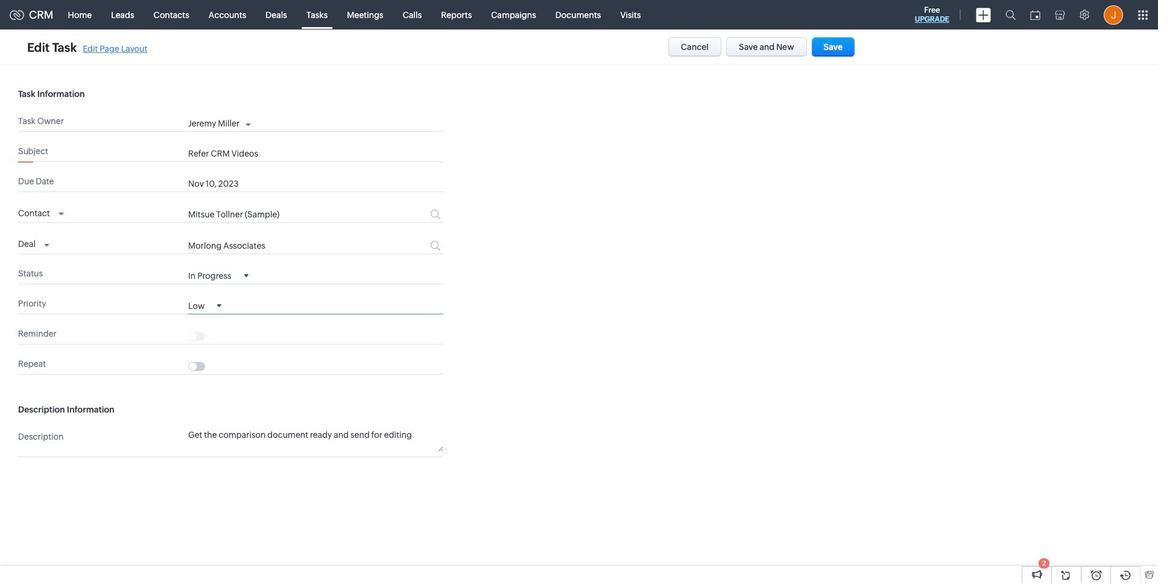Task type: vqa. For each thing, say whether or not it's contained in the screenshot.
button
yes



Task type: locate. For each thing, give the bounding box(es) containing it.
None text field
[[188, 149, 443, 159], [188, 210, 385, 220], [188, 149, 443, 159], [188, 210, 385, 220]]

None field
[[18, 205, 64, 220], [18, 236, 49, 251], [188, 270, 248, 281], [188, 301, 222, 311], [18, 205, 64, 220], [18, 236, 49, 251], [188, 270, 248, 281], [188, 301, 222, 311]]

None button
[[668, 37, 721, 57], [726, 37, 807, 57], [812, 37, 855, 57], [668, 37, 721, 57], [726, 37, 807, 57], [812, 37, 855, 57]]

None text field
[[188, 241, 385, 251], [188, 430, 443, 452], [188, 241, 385, 251], [188, 430, 443, 452]]

create menu element
[[969, 0, 998, 29]]



Task type: describe. For each thing, give the bounding box(es) containing it.
logo image
[[10, 10, 24, 20]]

create menu image
[[976, 8, 991, 22]]

calendar image
[[1030, 10, 1040, 20]]

profile image
[[1104, 5, 1123, 24]]

mmm d, yyyy text field
[[188, 179, 405, 189]]

search image
[[1005, 10, 1016, 20]]

profile element
[[1097, 0, 1130, 29]]

search element
[[998, 0, 1023, 30]]



